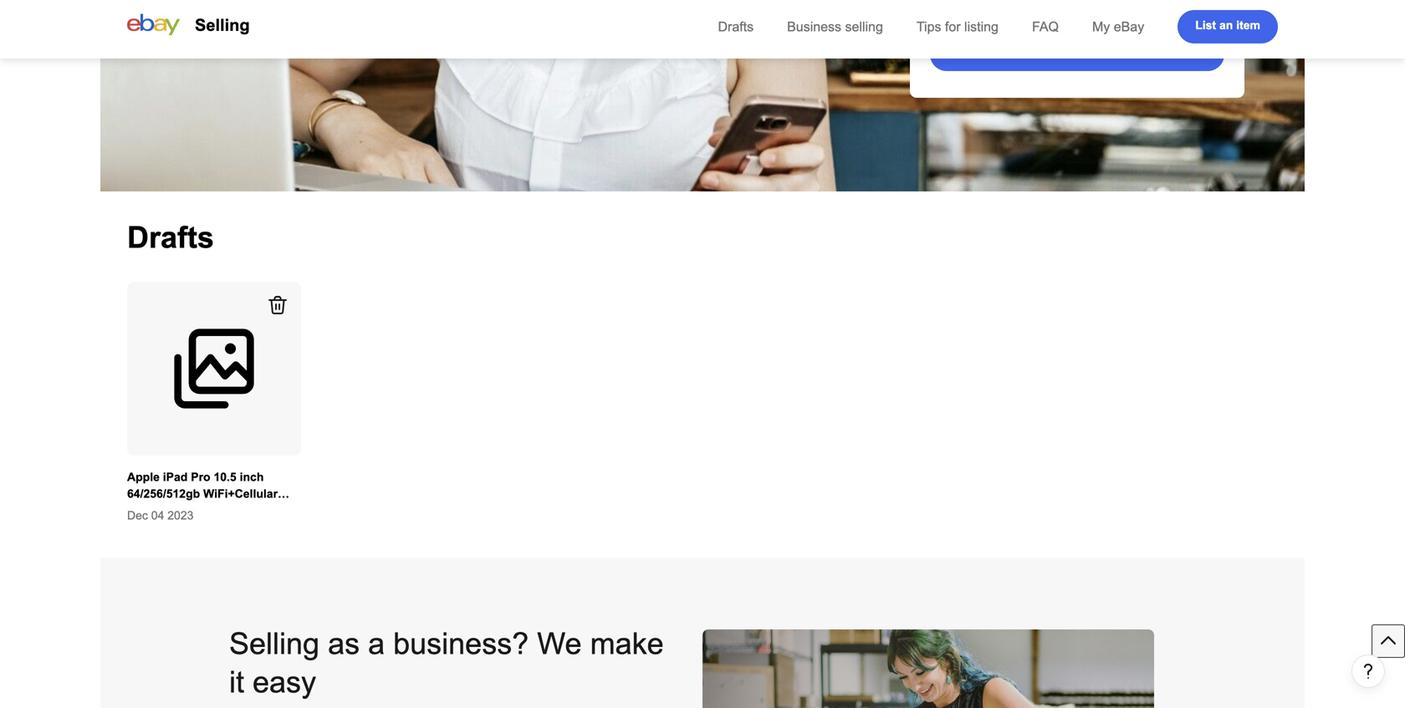 Task type: vqa. For each thing, say whether or not it's contained in the screenshot.
the if
no



Task type: describe. For each thing, give the bounding box(es) containing it.
ebay
[[1114, 19, 1145, 34]]

help, opens dialogs image
[[1361, 663, 1377, 680]]

1 vertical spatial list an item
[[1045, 46, 1110, 59]]

business selling link
[[787, 19, 883, 34]]

faq link
[[1033, 19, 1059, 34]]

selling
[[846, 19, 883, 34]]

selling as a business? we make it easy
[[229, 628, 664, 700]]

1 vertical spatial an
[[1069, 46, 1083, 59]]

0 vertical spatial list an item
[[1196, 19, 1261, 32]]

my ebay link
[[1093, 19, 1145, 34]]

0 vertical spatial item
[[1237, 19, 1261, 32]]

good
[[211, 505, 242, 518]]

my ebay
[[1093, 19, 1145, 34]]

selling for selling
[[195, 16, 250, 34]]

very
[[183, 505, 208, 518]]

listing
[[965, 19, 999, 34]]

business?
[[393, 628, 529, 661]]

my
[[1093, 19, 1111, 34]]

tips for listing
[[917, 19, 999, 34]]

0 horizontal spatial drafts
[[127, 221, 214, 254]]

easy
[[253, 666, 316, 700]]

business
[[787, 19, 842, 34]]

1 horizontal spatial list
[[1196, 19, 1217, 32]]

pro
[[191, 471, 211, 484]]

inch
[[240, 471, 264, 484]]

a
[[368, 628, 385, 661]]



Task type: locate. For each thing, give the bounding box(es) containing it.
as
[[328, 628, 360, 661]]

selling inside the selling as a business? we make it easy
[[229, 628, 320, 661]]

1 vertical spatial item
[[1086, 46, 1110, 59]]

business selling
[[787, 19, 883, 34]]

0 horizontal spatial item
[[1086, 46, 1110, 59]]

unlocked
[[127, 505, 180, 518]]

condition
[[245, 505, 300, 518]]

it
[[229, 666, 244, 700]]

apple ipad pro 10.5 inch 64/256/512gb wifi+cellular unlocked very good condition dec 04 2023
[[127, 471, 300, 523]]

we
[[537, 628, 582, 661]]

item
[[1237, 19, 1261, 32], [1086, 46, 1110, 59]]

list right ebay
[[1196, 19, 1217, 32]]

list an item
[[1196, 19, 1261, 32], [1045, 46, 1110, 59]]

0 vertical spatial drafts
[[718, 19, 754, 34]]

tips
[[917, 19, 942, 34]]

list
[[1196, 19, 1217, 32], [1045, 46, 1066, 59]]

dec
[[127, 510, 148, 523]]

tips for listing link
[[917, 19, 999, 34]]

apple
[[127, 471, 160, 484]]

0 vertical spatial list
[[1196, 19, 1217, 32]]

0 horizontal spatial an
[[1069, 46, 1083, 59]]

1 vertical spatial selling
[[229, 628, 320, 661]]

0 vertical spatial an
[[1220, 19, 1234, 32]]

make
[[590, 628, 664, 661]]

1 vertical spatial list
[[1045, 46, 1066, 59]]

0 vertical spatial selling
[[195, 16, 250, 34]]

04
[[151, 510, 164, 523]]

selling for selling as a business? we make it easy
[[229, 628, 320, 661]]

0 horizontal spatial list an item
[[1045, 46, 1110, 59]]

1 horizontal spatial an
[[1220, 19, 1234, 32]]

for
[[945, 19, 961, 34]]

64/256/512gb
[[127, 488, 200, 501]]

an
[[1220, 19, 1234, 32], [1069, 46, 1083, 59]]

wifi+cellular
[[203, 488, 278, 501]]

1 horizontal spatial drafts
[[718, 19, 754, 34]]

ipad
[[163, 471, 188, 484]]

list an item link
[[1178, 10, 1279, 44], [930, 38, 1225, 71]]

0 horizontal spatial list
[[1045, 46, 1066, 59]]

1 vertical spatial drafts
[[127, 221, 214, 254]]

selling
[[195, 16, 250, 34], [229, 628, 320, 661]]

10.5
[[214, 471, 237, 484]]

faq
[[1033, 19, 1059, 34]]

2023
[[168, 510, 194, 523]]

list down faq link
[[1045, 46, 1066, 59]]

drafts
[[718, 19, 754, 34], [127, 221, 214, 254]]

1 horizontal spatial item
[[1237, 19, 1261, 32]]

drafts link
[[718, 19, 754, 34]]

1 horizontal spatial list an item
[[1196, 19, 1261, 32]]



